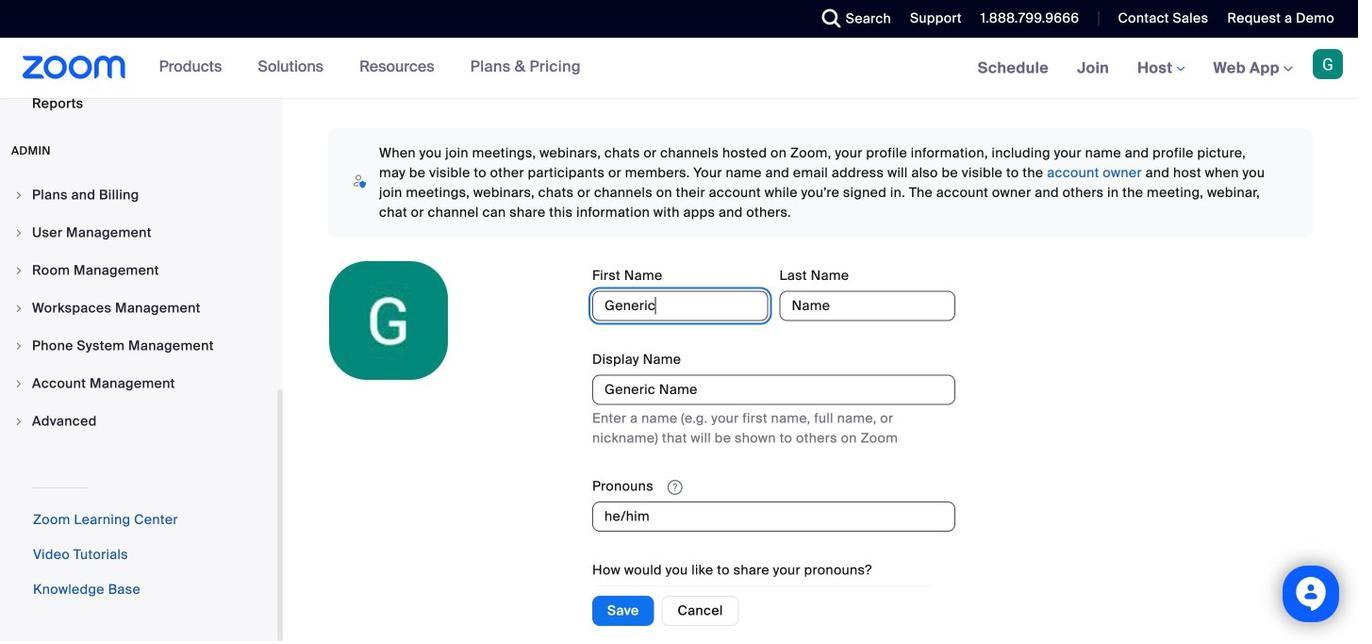 Task type: describe. For each thing, give the bounding box(es) containing it.
meetings navigation
[[964, 38, 1359, 100]]

Last Name text field
[[780, 291, 956, 322]]

zoom logo image
[[23, 56, 126, 79]]

2 menu item from the top
[[0, 215, 277, 251]]

7 menu item from the top
[[0, 404, 277, 440]]

5 menu item from the top
[[0, 328, 277, 364]]

4 right image from the top
[[13, 341, 25, 352]]

6 right image from the top
[[13, 416, 25, 427]]

2 right image from the top
[[13, 265, 25, 276]]

learn more about pronouns image
[[662, 479, 689, 496]]

user photo image
[[329, 261, 448, 380]]

admin menu menu
[[0, 177, 277, 442]]

profile picture image
[[1313, 49, 1344, 79]]

edit user photo image
[[374, 312, 404, 329]]

1 menu item from the top
[[0, 177, 277, 213]]

5 right image from the top
[[13, 378, 25, 390]]



Task type: vqa. For each thing, say whether or not it's contained in the screenshot.
1.888.799.9666
no



Task type: locate. For each thing, give the bounding box(es) containing it.
right image
[[13, 190, 25, 201], [13, 265, 25, 276], [13, 303, 25, 314], [13, 341, 25, 352], [13, 378, 25, 390], [13, 416, 25, 427]]

1 right image from the top
[[13, 190, 25, 201]]

product information navigation
[[145, 38, 595, 98]]

6 menu item from the top
[[0, 366, 277, 402]]

None text field
[[593, 375, 956, 405]]

First Name text field
[[593, 291, 769, 322]]

right image
[[13, 227, 25, 239]]

3 menu item from the top
[[0, 253, 277, 289]]

banner
[[0, 38, 1359, 100]]

4 menu item from the top
[[0, 291, 277, 326]]

3 right image from the top
[[13, 303, 25, 314]]

Pronouns text field
[[593, 502, 956, 532]]

menu item
[[0, 177, 277, 213], [0, 215, 277, 251], [0, 253, 277, 289], [0, 291, 277, 326], [0, 328, 277, 364], [0, 366, 277, 402], [0, 404, 277, 440]]



